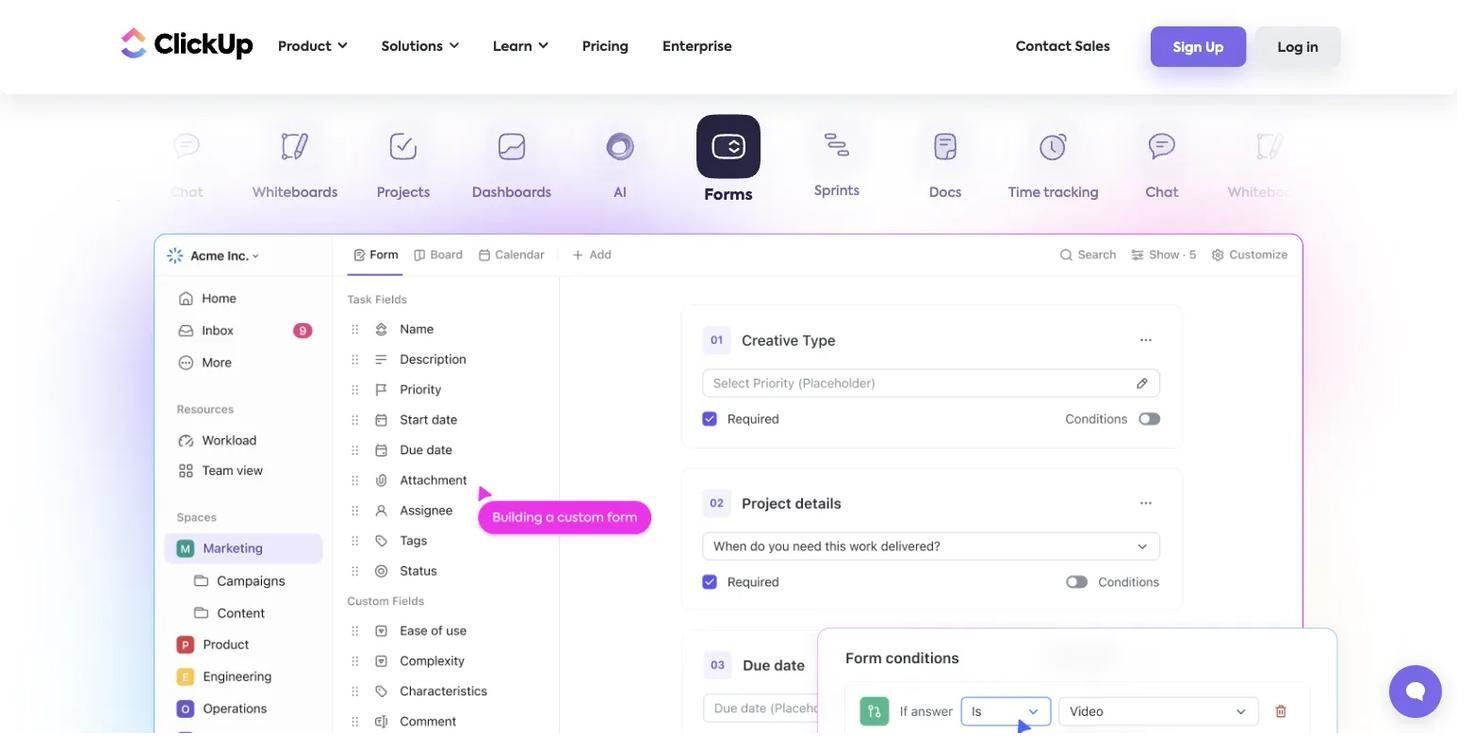 Task type: describe. For each thing, give the bounding box(es) containing it.
sprints button
[[783, 120, 891, 208]]

learn button
[[484, 27, 558, 66]]

product button
[[269, 27, 357, 66]]

1 tracking from the left
[[68, 187, 123, 200]]

1 chat from the left
[[170, 187, 203, 200]]

1 whiteboards button from the left
[[241, 121, 349, 208]]

1 projects button from the left
[[349, 121, 458, 208]]

1 time tracking button from the left
[[24, 121, 132, 208]]

log
[[1278, 41, 1303, 54]]

1 time tracking from the left
[[33, 187, 123, 200]]

sign up
[[1173, 41, 1224, 54]]

enterprise link
[[653, 27, 742, 66]]

2 chat from the left
[[1146, 187, 1179, 200]]

docs button
[[891, 121, 1000, 208]]

contact
[[1016, 40, 1072, 53]]

sign up button
[[1151, 27, 1247, 67]]

1 projects from the left
[[377, 187, 430, 200]]

2 projects button from the left
[[1325, 121, 1433, 208]]

product
[[278, 40, 331, 53]]

pricing
[[582, 40, 629, 53]]

contact sales
[[1016, 40, 1110, 53]]

ai
[[614, 187, 627, 200]]

dashboards button
[[458, 121, 566, 208]]



Task type: vqa. For each thing, say whether or not it's contained in the screenshot.
to-
no



Task type: locate. For each thing, give the bounding box(es) containing it.
1 horizontal spatial time
[[1009, 187, 1041, 200]]

2 time tracking button from the left
[[1000, 121, 1108, 208]]

pricing link
[[573, 27, 638, 66]]

docs
[[929, 187, 962, 200]]

whiteboards for 2nd whiteboards 'button' from left
[[1228, 187, 1313, 200]]

time tracking
[[33, 187, 123, 200], [1009, 187, 1099, 200]]

tracking
[[68, 187, 123, 200], [1044, 187, 1099, 200]]

0 horizontal spatial whiteboards
[[252, 187, 338, 200]]

sales
[[1075, 40, 1110, 53]]

1 time from the left
[[33, 187, 65, 200]]

chat
[[170, 187, 203, 200], [1146, 187, 1179, 200]]

dashboards
[[472, 187, 552, 200]]

log in
[[1278, 41, 1319, 54]]

forms button
[[674, 114, 783, 208]]

2 time tracking from the left
[[1009, 187, 1099, 200]]

1 horizontal spatial time tracking
[[1009, 187, 1099, 200]]

enterprise
[[663, 40, 732, 53]]

2 projects from the left
[[1352, 187, 1406, 200]]

in
[[1307, 41, 1319, 54]]

1 horizontal spatial chat
[[1146, 187, 1179, 200]]

sprints
[[814, 186, 860, 200]]

solutions
[[381, 40, 443, 53]]

forms image
[[153, 234, 1304, 733], [795, 608, 1360, 733]]

2 whiteboards button from the left
[[1216, 121, 1325, 208]]

1 horizontal spatial time tracking button
[[1000, 121, 1108, 208]]

1 horizontal spatial projects button
[[1325, 121, 1433, 208]]

forms
[[704, 188, 753, 203]]

chat button
[[132, 121, 241, 208], [1108, 121, 1216, 208]]

0 horizontal spatial whiteboards button
[[241, 121, 349, 208]]

2 time from the left
[[1009, 187, 1041, 200]]

0 horizontal spatial tracking
[[68, 187, 123, 200]]

0 horizontal spatial projects
[[377, 187, 430, 200]]

0 horizontal spatial chat button
[[132, 121, 241, 208]]

log in link
[[1255, 27, 1341, 67]]

ai button
[[566, 121, 674, 208]]

up
[[1206, 41, 1224, 54]]

1 horizontal spatial tracking
[[1044, 187, 1099, 200]]

whiteboards for second whiteboards 'button' from the right
[[252, 187, 338, 200]]

time tracking button
[[24, 121, 132, 208], [1000, 121, 1108, 208]]

1 horizontal spatial chat button
[[1108, 121, 1216, 208]]

0 horizontal spatial time tracking button
[[24, 121, 132, 208]]

1 horizontal spatial projects
[[1352, 187, 1406, 200]]

whiteboards
[[252, 187, 338, 200], [1228, 187, 1313, 200]]

2 whiteboards from the left
[[1228, 187, 1313, 200]]

solutions button
[[372, 27, 468, 66]]

0 horizontal spatial chat
[[170, 187, 203, 200]]

1 horizontal spatial whiteboards
[[1228, 187, 1313, 200]]

clickup image
[[116, 25, 254, 61]]

0 horizontal spatial time tracking
[[33, 187, 123, 200]]

contact sales link
[[1006, 27, 1120, 66]]

learn
[[493, 40, 532, 53]]

1 whiteboards from the left
[[252, 187, 338, 200]]

projects button
[[349, 121, 458, 208], [1325, 121, 1433, 208]]

2 tracking from the left
[[1044, 187, 1099, 200]]

sign
[[1173, 41, 1202, 54]]

whiteboards button
[[241, 121, 349, 208], [1216, 121, 1325, 208]]

0 horizontal spatial projects button
[[349, 121, 458, 208]]

1 horizontal spatial whiteboards button
[[1216, 121, 1325, 208]]

projects
[[377, 187, 430, 200], [1352, 187, 1406, 200]]

time
[[33, 187, 65, 200], [1009, 187, 1041, 200]]

1 chat button from the left
[[132, 121, 241, 208]]

2 chat button from the left
[[1108, 121, 1216, 208]]

0 horizontal spatial time
[[33, 187, 65, 200]]



